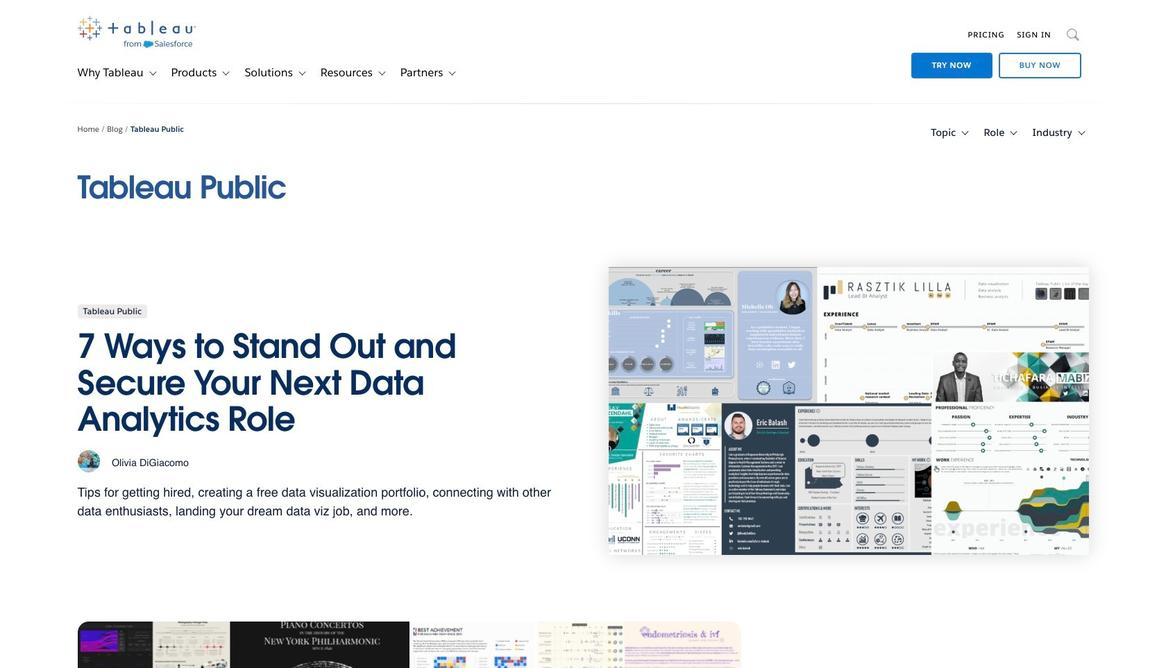 Task type: describe. For each thing, give the bounding box(es) containing it.
0 horizontal spatial menu toggle image
[[219, 67, 231, 79]]

navigation inside main element
[[884, 19, 1082, 81]]

tableau, from salesforce image
[[77, 16, 195, 48]]

main element
[[45, 0, 1121, 104]]



Task type: locate. For each thing, give the bounding box(es) containing it.
navigation
[[884, 19, 1082, 81]]

1 horizontal spatial menu toggle image
[[375, 67, 387, 79]]

2 horizontal spatial menu toggle image
[[1074, 127, 1087, 139]]

olivia digiacomo image
[[77, 451, 100, 473]]

menu toggle image
[[219, 67, 231, 79], [375, 67, 387, 79], [1074, 127, 1087, 139]]

menu toggle image
[[145, 67, 158, 79], [295, 67, 307, 79], [445, 67, 458, 79], [958, 127, 971, 139], [1007, 127, 1020, 139]]



Task type: vqa. For each thing, say whether or not it's contained in the screenshot.
the leftmost menu toggle image
yes



